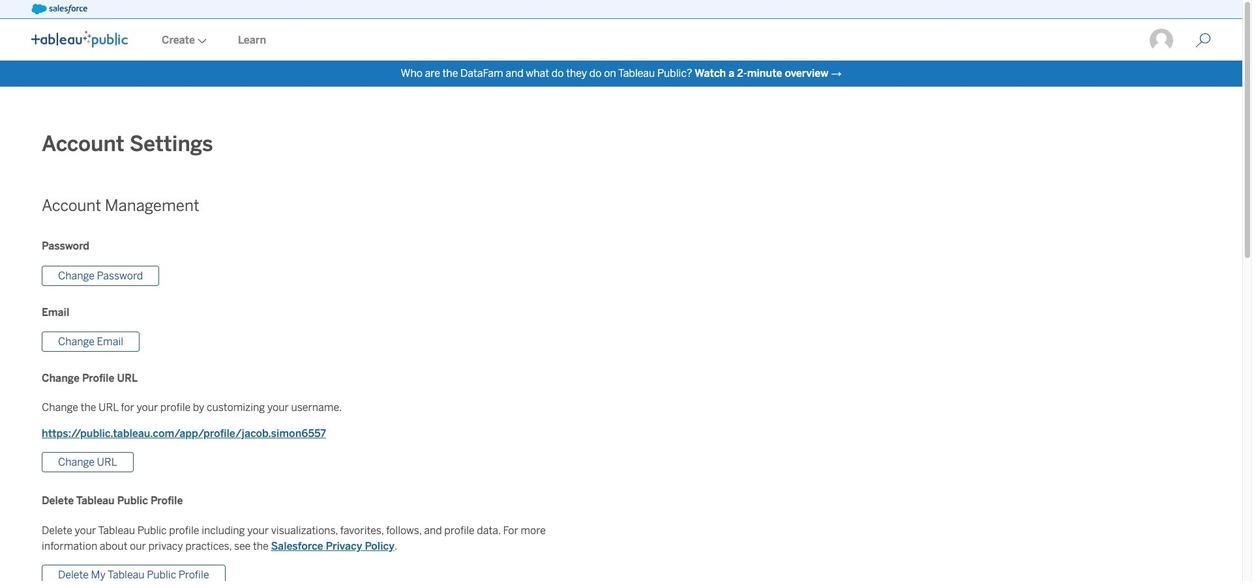 Task type: vqa. For each thing, say whether or not it's contained in the screenshot.
Salesforce Logo
yes



Task type: describe. For each thing, give the bounding box(es) containing it.
logo image
[[31, 31, 128, 48]]

go to search image
[[1180, 33, 1227, 48]]



Task type: locate. For each thing, give the bounding box(es) containing it.
salesforce logo image
[[31, 4, 87, 14]]

create image
[[195, 38, 207, 44]]

jacob.simon6557 image
[[1149, 27, 1175, 53]]



